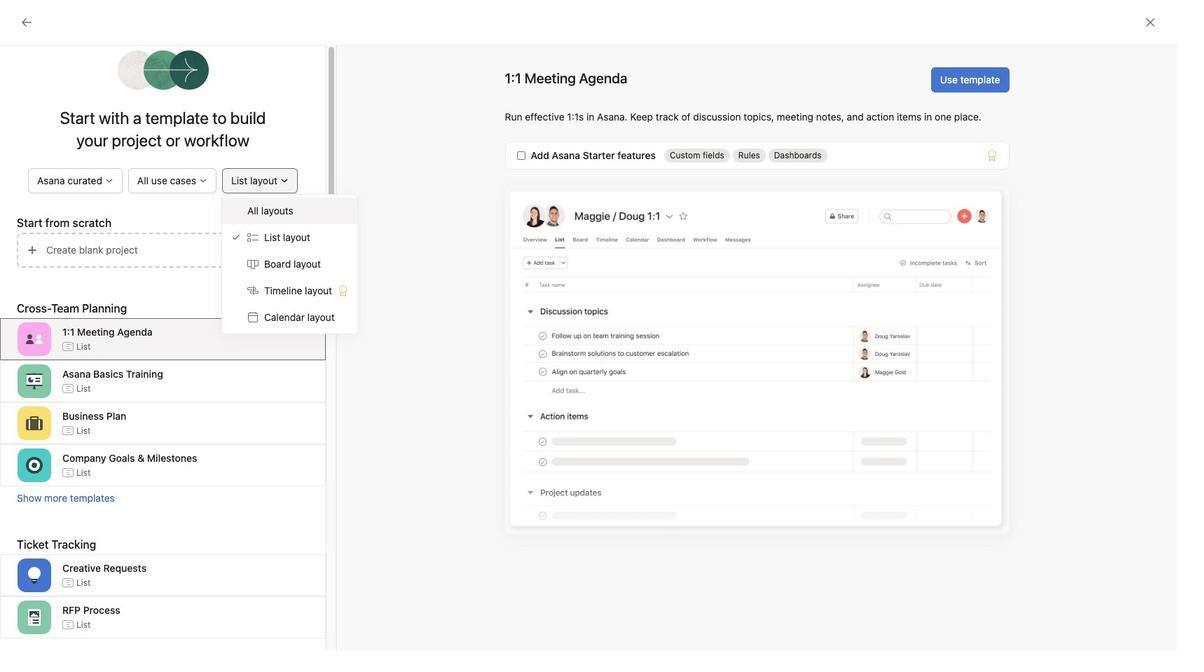 Task type: describe. For each thing, give the bounding box(es) containing it.
asana basics training image
[[26, 373, 43, 390]]

1:1 meeting agenda image
[[26, 331, 43, 348]]

projects element
[[0, 296, 168, 391]]

mark complete image for 3rd mark complete checkbox from the bottom of the page
[[262, 299, 279, 315]]

hide sidebar image
[[18, 11, 29, 22]]

1 mark complete checkbox from the top
[[262, 299, 279, 315]]

rfp process image
[[26, 609, 43, 626]]

Mark complete checkbox
[[262, 349, 279, 366]]

insights element
[[0, 128, 168, 223]]

mark complete image for 3rd mark complete checkbox
[[262, 400, 279, 416]]



Task type: locate. For each thing, give the bounding box(es) containing it.
1 mark complete image from the top
[[262, 299, 279, 315]]

0 vertical spatial mark complete image
[[262, 299, 279, 315]]

2 vertical spatial mark complete checkbox
[[262, 400, 279, 416]]

mark complete image
[[262, 324, 279, 341], [262, 349, 279, 366]]

0 vertical spatial mark complete checkbox
[[262, 299, 279, 315]]

radio item
[[222, 198, 358, 224]]

business plan image
[[26, 415, 43, 432]]

1 vertical spatial mark complete image
[[262, 349, 279, 366]]

1 mark complete image from the top
[[262, 324, 279, 341]]

starred element
[[0, 223, 168, 296]]

mark complete image up mark complete option
[[262, 299, 279, 315]]

1 vertical spatial mark complete image
[[262, 400, 279, 416]]

global element
[[0, 34, 168, 118]]

None checkbox
[[517, 151, 525, 160]]

0 vertical spatial mark complete image
[[262, 324, 279, 341]]

Mark complete checkbox
[[262, 299, 279, 315], [262, 324, 279, 341], [262, 400, 279, 416]]

mark complete image
[[262, 299, 279, 315], [262, 400, 279, 416]]

company goals & milestones image
[[26, 457, 43, 474]]

creative requests image
[[26, 567, 43, 584]]

mark complete image down mark complete option
[[262, 400, 279, 416]]

close image
[[1146, 17, 1157, 28]]

teams element
[[0, 391, 168, 442]]

add profile photo image
[[265, 209, 298, 243]]

2 mark complete checkbox from the top
[[262, 324, 279, 341]]

2 mark complete image from the top
[[262, 349, 279, 366]]

list item
[[691, 243, 881, 285], [248, 320, 662, 345], [248, 345, 662, 370], [248, 370, 662, 395], [248, 421, 662, 446]]

2 mark complete image from the top
[[262, 400, 279, 416]]

3 mark complete checkbox from the top
[[262, 400, 279, 416]]

rocket image
[[895, 256, 912, 272]]

board image
[[705, 356, 722, 373]]

1 vertical spatial mark complete checkbox
[[262, 324, 279, 341]]

go back image
[[21, 17, 32, 28]]



Task type: vqa. For each thing, say whether or not it's contained in the screenshot.
Forms,
no



